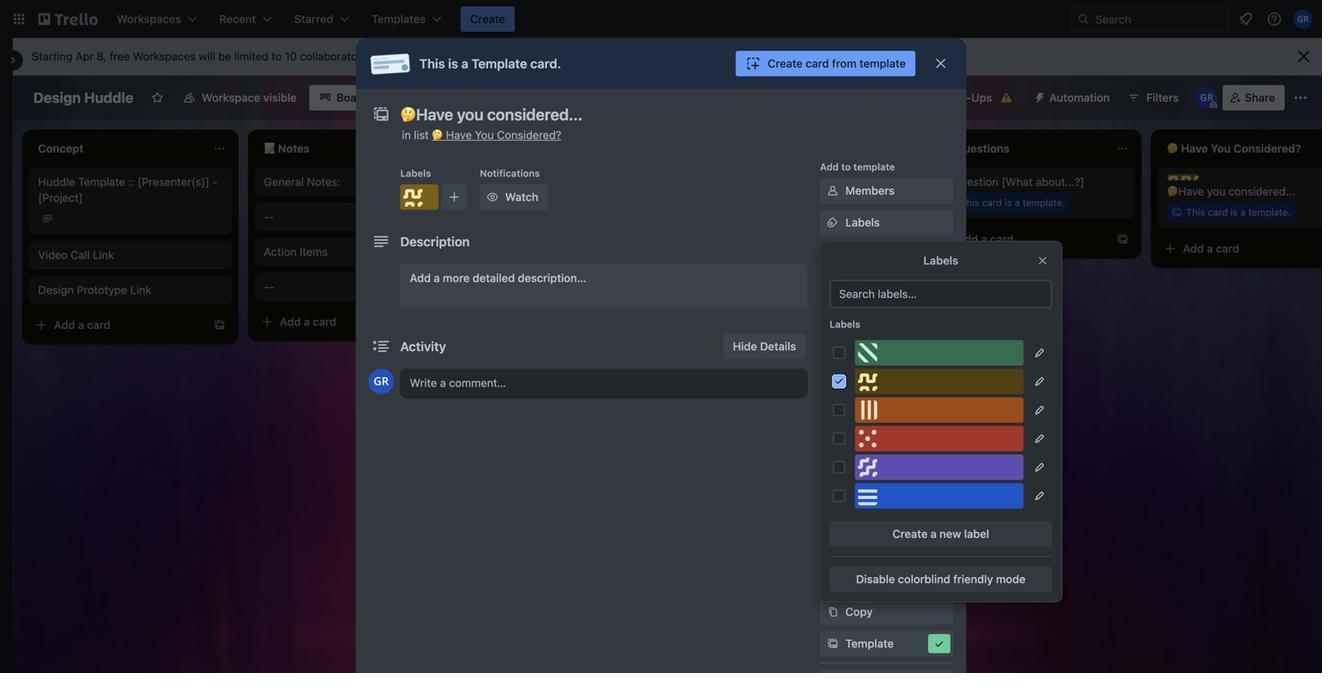 Task type: vqa. For each thing, say whether or not it's contained in the screenshot.
Project inside the Template Project Management
no



Task type: describe. For each thing, give the bounding box(es) containing it.
automation inside "button"
[[1050, 91, 1110, 104]]

sm image for members
[[825, 183, 841, 199]]

0 notifications image
[[1237, 10, 1256, 29]]

copy
[[846, 606, 873, 619]]

add to template
[[820, 161, 895, 173]]

1 vertical spatial to
[[842, 161, 851, 173]]

close popover image
[[1037, 254, 1049, 267]]

Search field
[[1090, 7, 1229, 31]]

description
[[400, 234, 470, 249]]

action items link
[[264, 244, 449, 260]]

a down create button
[[461, 56, 469, 71]]

greg robinson (gregrobinson96) image
[[1196, 87, 1218, 109]]

move link
[[820, 568, 954, 593]]

1 -- from the top
[[264, 210, 274, 223]]

labels up search labels… text field
[[924, 254, 959, 267]]

power- inside add power-ups link
[[870, 445, 907, 458]]

huddle template :: [presenter(s)] - [project]
[[38, 175, 218, 204]]

disable colorblind friendly mode button
[[830, 567, 1053, 592]]

create from template… image
[[213, 319, 226, 332]]

🤔have you considered...
[[1167, 185, 1296, 198]]

sm image for template
[[825, 636, 841, 652]]

👍positive
[[490, 175, 541, 188]]

prototype
[[77, 284, 127, 297]]

add down description
[[410, 272, 431, 285]]

mode
[[996, 573, 1026, 586]]

figma
[[846, 413, 878, 426]]

hide
[[733, 340, 757, 353]]

0 vertical spatial color: yellow, title: none image
[[1167, 174, 1199, 181]]

👎negative [i'm not sure about...] link
[[716, 174, 900, 190]]

action items
[[264, 245, 328, 258]]

labels inside 'link'
[[846, 216, 880, 229]]

really
[[554, 175, 582, 188]]

show menu image
[[1293, 90, 1309, 106]]

1 vertical spatial power-ups
[[820, 390, 872, 402]]

2 -- link from the top
[[264, 279, 449, 295]]

notes:
[[307, 175, 341, 188]]

design huddle
[[33, 89, 134, 106]]

watch
[[505, 190, 539, 204]]

create a new label button
[[830, 522, 1053, 547]]

considered?
[[497, 128, 562, 142]]

1 -- link from the top
[[264, 209, 449, 225]]

hide details
[[733, 340, 796, 353]]

1 vertical spatial color: yellow, title: none image
[[855, 369, 1024, 394]]

limits
[[532, 50, 559, 63]]

custom fields button
[[820, 348, 954, 364]]

[what
[[1002, 175, 1033, 188]]

👍positive [i really liked...]
[[490, 175, 622, 188]]

is left the collaborator
[[448, 56, 458, 71]]

👎negative [i'm not sure about...]
[[716, 175, 886, 188]]

notifications
[[480, 168, 540, 179]]

members
[[846, 184, 895, 197]]

general notes:
[[264, 175, 341, 188]]

color: yellow, title: none image
[[400, 184, 439, 210]]

members link
[[820, 178, 954, 204]]

add a card button down action items link
[[254, 309, 429, 335]]

create for create
[[470, 12, 505, 25]]

create card from template
[[768, 57, 906, 70]]

design for design prototype link
[[38, 284, 74, 297]]

huddle inside huddle template :: [presenter(s)] - [project]
[[38, 175, 75, 188]]

add a card down design prototype link
[[54, 318, 110, 332]]

video call link
[[38, 249, 114, 262]]

free
[[110, 50, 130, 63]]

create card from template button
[[736, 51, 916, 76]]

add power-ups link
[[820, 439, 954, 464]]

template inside "button"
[[860, 57, 906, 70]]

a down description
[[434, 272, 440, 285]]

custom
[[846, 350, 886, 363]]

[presenter(s)]
[[138, 175, 210, 188]]

learn more about collaborator limits link
[[373, 50, 559, 63]]

add a card button down 🤔have you considered... 'link'
[[1158, 236, 1322, 262]]

activity
[[400, 339, 446, 354]]

0 horizontal spatial more
[[405, 50, 431, 63]]

🙋question [what about...?]
[[942, 175, 1085, 188]]

add down design prototype link
[[54, 318, 75, 332]]

add down figma
[[846, 445, 867, 458]]

add button button
[[820, 504, 954, 530]]

video
[[38, 249, 68, 262]]

starting apr 8, free workspaces will be limited to 10 collaborators. learn more about collaborator limits
[[32, 50, 559, 63]]

you
[[475, 128, 494, 142]]

workspace
[[202, 91, 260, 104]]

design prototype link
[[38, 284, 151, 297]]

Search labels… text field
[[830, 280, 1053, 309]]

friendly
[[954, 573, 993, 586]]

will
[[199, 50, 215, 63]]

more inside the add a more detailed description… link
[[443, 272, 470, 285]]

create for create a new label
[[893, 528, 928, 541]]

power- inside power-ups button
[[934, 91, 972, 104]]

[project]
[[38, 191, 83, 204]]

workspace visible button
[[173, 85, 306, 111]]

workspace visible
[[202, 91, 297, 104]]

add a card down items
[[280, 315, 336, 328]]

Board name text field
[[25, 85, 141, 111]]

colorblind
[[898, 573, 951, 586]]

label
[[964, 528, 990, 541]]

this right 'learn'
[[419, 56, 445, 71]]

1 vertical spatial automation
[[820, 486, 875, 497]]

1 horizontal spatial this card is a template.
[[961, 197, 1065, 208]]

1 horizontal spatial ups
[[907, 445, 928, 458]]

filters
[[1147, 91, 1179, 104]]

have
[[446, 128, 472, 142]]

🤔have you considered... link
[[1167, 184, 1322, 200]]

add a card down 🙋question
[[957, 233, 1014, 246]]

sm image for copy
[[825, 604, 841, 620]]

detailed
[[473, 272, 515, 285]]

board link
[[310, 85, 377, 111]]

1 vertical spatial template
[[854, 161, 895, 173]]

add power-ups
[[846, 445, 928, 458]]

actions
[[820, 551, 856, 562]]

from
[[832, 57, 857, 70]]

[i
[[544, 175, 551, 188]]

workspaces
[[133, 50, 196, 63]]

create button
[[461, 6, 515, 32]]

cover
[[846, 318, 877, 331]]

starting
[[32, 50, 73, 63]]

apr
[[76, 50, 94, 63]]

👎negative
[[716, 175, 772, 188]]

customize views image
[[385, 90, 401, 106]]

share button
[[1223, 85, 1285, 111]]

1 horizontal spatial template.
[[1023, 197, 1065, 208]]

sm image inside template button
[[932, 636, 948, 652]]

a down you
[[1207, 242, 1213, 255]]

power-ups button
[[903, 85, 1024, 111]]

link for design prototype link
[[130, 284, 151, 297]]

sm image for labels
[[825, 215, 841, 231]]

labels link
[[820, 210, 954, 235]]

[i'm
[[775, 175, 795, 188]]

add down action items
[[280, 315, 301, 328]]

move
[[846, 574, 874, 587]]

copy link
[[820, 600, 954, 625]]

create for create card from template
[[768, 57, 803, 70]]

a inside button
[[931, 528, 937, 541]]

2 -- from the top
[[264, 280, 274, 293]]

details
[[760, 340, 796, 353]]

open information menu image
[[1267, 11, 1283, 27]]



Task type: locate. For each thing, give the bounding box(es) containing it.
automation
[[1050, 91, 1110, 104], [820, 486, 875, 497]]

0 vertical spatial template
[[860, 57, 906, 70]]

design prototype link link
[[38, 282, 223, 298]]

this down 🤔have
[[1187, 207, 1206, 218]]

sm image inside watch 'button'
[[485, 189, 501, 205]]

1 vertical spatial more
[[443, 272, 470, 285]]

sm image left 'cover' at top right
[[825, 317, 841, 332]]

is
[[448, 56, 458, 71], [779, 197, 787, 208], [1005, 197, 1012, 208], [1231, 207, 1238, 218]]

this down 🙋question
[[961, 197, 980, 208]]

0 vertical spatial more
[[405, 50, 431, 63]]

1 vertical spatial ups
[[854, 390, 872, 402]]

template down the copy
[[846, 637, 894, 651]]

color: yellow, title: none image up color: orange, title: none image
[[855, 369, 1024, 394]]

you
[[1207, 185, 1226, 198]]

1 horizontal spatial power-
[[870, 445, 907, 458]]

labels up custom
[[830, 319, 861, 330]]

1 vertical spatial -- link
[[264, 279, 449, 295]]

-- down action
[[264, 280, 274, 293]]

add a card button up close popover image
[[932, 227, 1107, 252]]

color: yellow, title: none image
[[1167, 174, 1199, 181], [855, 369, 1024, 394]]

1 vertical spatial template
[[78, 175, 125, 188]]

1 horizontal spatial power-ups
[[934, 91, 992, 104]]

design inside text field
[[33, 89, 81, 106]]

search image
[[1078, 13, 1090, 25]]

template up about...]
[[854, 161, 895, 173]]

0 vertical spatial -- link
[[264, 209, 449, 225]]

sm image down "👍positive"
[[485, 189, 501, 205]]

this card is a template. down the [i'm
[[735, 197, 839, 208]]

0 vertical spatial ups
[[972, 91, 992, 104]]

add
[[820, 161, 839, 173], [957, 233, 978, 246], [1183, 242, 1204, 255], [410, 272, 431, 285], [280, 315, 301, 328], [54, 318, 75, 332], [846, 445, 867, 458], [846, 510, 867, 523]]

0 horizontal spatial sm image
[[825, 636, 841, 652]]

labels up color: yellow, title: none icon
[[400, 168, 431, 179]]

to up about...]
[[842, 161, 851, 173]]

a down the [i'm
[[789, 197, 794, 208]]

liked...]
[[585, 175, 622, 188]]

0 vertical spatial huddle
[[84, 89, 134, 106]]

general
[[264, 175, 304, 188]]

color: orange, title: none image
[[855, 398, 1024, 423]]

1 vertical spatial --
[[264, 280, 274, 293]]

0 horizontal spatial create from template… image
[[891, 233, 903, 246]]

automation left the filters button
[[1050, 91, 1110, 104]]

is down 🤔have you considered...
[[1231, 207, 1238, 218]]

visible
[[263, 91, 297, 104]]

--
[[264, 210, 274, 223], [264, 280, 274, 293]]

this card is a template. down 🤔have you considered... 'link'
[[1187, 207, 1291, 218]]

0 horizontal spatial greg robinson (gregrobinson96) image
[[369, 369, 394, 394]]

0 horizontal spatial automation
[[820, 486, 875, 497]]

0 vertical spatial design
[[33, 89, 81, 106]]

template right from
[[860, 57, 906, 70]]

0 vertical spatial --
[[264, 210, 274, 223]]

0 vertical spatial link
[[93, 249, 114, 262]]

1 vertical spatial sm image
[[825, 636, 841, 652]]

1 vertical spatial greg robinson (gregrobinson96) image
[[369, 369, 394, 394]]

is down 🙋question [what about...?] on the right of page
[[1005, 197, 1012, 208]]

learn
[[373, 50, 402, 63]]

template. down considered...
[[1249, 207, 1291, 218]]

huddle inside text field
[[84, 89, 134, 106]]

2 horizontal spatial create
[[893, 528, 928, 541]]

8,
[[97, 50, 107, 63]]

template. down the 👎negative [i'm not sure about...] link
[[797, 197, 839, 208]]

0 vertical spatial power-
[[934, 91, 972, 104]]

2 vertical spatial ups
[[907, 445, 928, 458]]

1 horizontal spatial more
[[443, 272, 470, 285]]

add a more detailed description… link
[[400, 264, 808, 309]]

greg robinson (gregrobinson96) image
[[1294, 10, 1313, 29], [369, 369, 394, 394]]

template. down 🙋question [what about...?] link
[[1023, 197, 1065, 208]]

create inside the primary element
[[470, 12, 505, 25]]

0 vertical spatial power-ups
[[934, 91, 992, 104]]

sm image for automation
[[1027, 85, 1050, 107]]

description…
[[518, 272, 587, 285]]

sm image down the actions
[[825, 573, 841, 588]]

create from template… image
[[891, 233, 903, 246], [1117, 233, 1129, 246]]

10
[[285, 50, 297, 63]]

general notes: link
[[264, 174, 449, 190]]

link right the call
[[93, 249, 114, 262]]

sm image down copy link
[[932, 636, 948, 652]]

-- link
[[264, 209, 449, 225], [264, 279, 449, 295]]

0 vertical spatial automation
[[1050, 91, 1110, 104]]

sm image inside labels 'link'
[[825, 215, 841, 231]]

2 horizontal spatial power-
[[934, 91, 972, 104]]

2 vertical spatial template
[[846, 637, 894, 651]]

sm image inside members link
[[825, 183, 841, 199]]

add button
[[846, 510, 904, 523]]

ups inside button
[[972, 91, 992, 104]]

link down 'video call link' link
[[130, 284, 151, 297]]

design
[[33, 89, 81, 106], [38, 284, 74, 297]]

1 horizontal spatial color: yellow, title: none image
[[1167, 174, 1199, 181]]

be
[[218, 50, 231, 63]]

color: purple, title: none image
[[855, 455, 1024, 480]]

a down [what
[[1015, 197, 1020, 208]]

sm image inside template button
[[825, 636, 841, 652]]

🙋question
[[942, 175, 999, 188]]

🙋question [what about...?] link
[[942, 174, 1126, 190]]

2 horizontal spatial this card is a template.
[[1187, 207, 1291, 218]]

0 horizontal spatial create
[[470, 12, 505, 25]]

sm image down copy link
[[825, 636, 841, 652]]

this down 👎negative
[[735, 197, 754, 208]]

sm image down sure
[[825, 215, 841, 231]]

action
[[264, 245, 297, 258]]

0 vertical spatial create
[[470, 12, 505, 25]]

sm image for move
[[825, 573, 841, 588]]

huddle
[[84, 89, 134, 106], [38, 175, 75, 188]]

fields
[[889, 350, 920, 363]]

color: blue, title: none image
[[855, 484, 1024, 509]]

items
[[300, 245, 328, 258]]

huddle down 8,
[[84, 89, 134, 106]]

board
[[337, 91, 368, 104]]

0 horizontal spatial to
[[272, 50, 282, 63]]

a down 🤔have you considered... 'link'
[[1241, 207, 1246, 218]]

🤔
[[432, 128, 443, 142]]

0 horizontal spatial ups
[[854, 390, 872, 402]]

a left the new in the bottom of the page
[[931, 528, 937, 541]]

0 horizontal spatial link
[[93, 249, 114, 262]]

0 horizontal spatial power-
[[820, 390, 854, 402]]

watch button
[[480, 184, 548, 210]]

🤔have
[[1167, 185, 1204, 198]]

huddle template :: [presenter(s)] - [project] link
[[38, 174, 223, 206]]

2 vertical spatial create
[[893, 528, 928, 541]]

sm image inside cover link
[[825, 317, 841, 332]]

add a card button
[[932, 227, 1107, 252], [1158, 236, 1322, 262], [254, 309, 429, 335], [29, 313, 204, 338]]

2 horizontal spatial ups
[[972, 91, 992, 104]]

None text field
[[392, 100, 917, 129]]

automation button
[[1027, 85, 1120, 111]]

-
[[213, 175, 218, 188], [264, 210, 269, 223], [269, 210, 274, 223], [264, 280, 269, 293], [269, 280, 274, 293]]

primary element
[[0, 0, 1322, 38]]

1 horizontal spatial create
[[768, 57, 803, 70]]

create up the collaborator
[[470, 12, 505, 25]]

huddle up [project]
[[38, 175, 75, 188]]

disable
[[856, 573, 895, 586]]

0 horizontal spatial template
[[78, 175, 125, 188]]

👍positive [i really liked...] link
[[490, 174, 674, 190]]

0 vertical spatial sm image
[[1027, 85, 1050, 107]]

0 horizontal spatial color: yellow, title: none image
[[855, 369, 1024, 394]]

color: red, title: none image
[[855, 426, 1024, 452]]

design for design huddle
[[33, 89, 81, 106]]

0 horizontal spatial power-ups
[[820, 390, 872, 402]]

template inside button
[[846, 637, 894, 651]]

1 vertical spatial huddle
[[38, 175, 75, 188]]

sm image right power-ups button
[[1027, 85, 1050, 107]]

2 horizontal spatial template
[[846, 637, 894, 651]]

sm image inside move link
[[825, 573, 841, 588]]

template down create button
[[472, 56, 527, 71]]

2 create from template… image from the left
[[1117, 233, 1129, 246]]

template button
[[820, 631, 954, 657]]

not
[[798, 175, 815, 188]]

1 horizontal spatial create from template… image
[[1117, 233, 1129, 246]]

collaborator
[[467, 50, 529, 63]]

create a new label
[[893, 528, 990, 541]]

template
[[860, 57, 906, 70], [854, 161, 895, 173]]

about...]
[[843, 175, 886, 188]]

this card is a template.
[[735, 197, 839, 208], [961, 197, 1065, 208], [1187, 207, 1291, 218]]

1 horizontal spatial automation
[[1050, 91, 1110, 104]]

video call link link
[[38, 247, 223, 263]]

attachment
[[846, 286, 907, 299]]

0 vertical spatial template
[[472, 56, 527, 71]]

card
[[806, 57, 829, 70], [757, 197, 776, 208], [982, 197, 1002, 208], [1208, 207, 1228, 218], [990, 233, 1014, 246], [1216, 242, 1240, 255], [313, 315, 336, 328], [87, 318, 110, 332]]

1 horizontal spatial link
[[130, 284, 151, 297]]

1 horizontal spatial sm image
[[1027, 85, 1050, 107]]

- inside huddle template :: [presenter(s)] - [project]
[[213, 175, 218, 188]]

is down the [i'm
[[779, 197, 787, 208]]

this is a template card.
[[419, 56, 561, 71]]

add a card down you
[[1183, 242, 1240, 255]]

0 horizontal spatial template.
[[797, 197, 839, 208]]

add left button
[[846, 510, 867, 523]]

this card is a template. down 🙋question [what about...?] on the right of page
[[961, 197, 1065, 208]]

1 vertical spatial power-
[[820, 390, 854, 402]]

Write a comment text field
[[400, 369, 808, 398]]

collaborators.
[[300, 50, 370, 63]]

design down video
[[38, 284, 74, 297]]

add inside button
[[846, 510, 867, 523]]

template inside huddle template :: [presenter(s)] - [project]
[[78, 175, 125, 188]]

sm image
[[825, 183, 841, 199], [485, 189, 501, 205], [825, 215, 841, 231], [825, 317, 841, 332], [825, 573, 841, 588], [825, 604, 841, 620], [932, 636, 948, 652]]

star or unstar board image
[[151, 91, 164, 104]]

1 horizontal spatial to
[[842, 161, 851, 173]]

1 vertical spatial create
[[768, 57, 803, 70]]

attachment button
[[820, 280, 954, 305]]

card inside "button"
[[806, 57, 829, 70]]

sm image for watch
[[485, 189, 501, 205]]

1 vertical spatial link
[[130, 284, 151, 297]]

power-ups inside button
[[934, 91, 992, 104]]

considered...
[[1229, 185, 1296, 198]]

new
[[940, 528, 962, 541]]

sm image left the copy
[[825, 604, 841, 620]]

list
[[414, 128, 429, 142]]

-- link up action items link
[[264, 209, 449, 225]]

in list 🤔 have you considered?
[[402, 128, 562, 142]]

sm image right not
[[825, 183, 841, 199]]

about...?]
[[1036, 175, 1085, 188]]

1 horizontal spatial huddle
[[84, 89, 134, 106]]

1 create from template… image from the left
[[891, 233, 903, 246]]

add up sure
[[820, 161, 839, 173]]

sm image for cover
[[825, 317, 841, 332]]

design down "starting"
[[33, 89, 81, 106]]

sm image inside automation "button"
[[1027, 85, 1050, 107]]

1 horizontal spatial greg robinson (gregrobinson96) image
[[1294, 10, 1313, 29]]

-- up action
[[264, 210, 274, 223]]

2 vertical spatial power-
[[870, 445, 907, 458]]

0 vertical spatial to
[[272, 50, 282, 63]]

sm image
[[1027, 85, 1050, 107], [825, 636, 841, 652]]

::
[[128, 175, 135, 188]]

more right 'learn'
[[405, 50, 431, 63]]

hide details link
[[724, 334, 806, 359]]

filters button
[[1123, 85, 1184, 111]]

-- link down action items link
[[264, 279, 449, 295]]

share
[[1245, 91, 1276, 104]]

sm image inside copy link
[[825, 604, 841, 620]]

call
[[71, 249, 90, 262]]

a down design prototype link
[[78, 318, 84, 332]]

1 horizontal spatial template
[[472, 56, 527, 71]]

create down button
[[893, 528, 928, 541]]

automation up 'add button'
[[820, 486, 875, 497]]

create left from
[[768, 57, 803, 70]]

0 vertical spatial greg robinson (gregrobinson96) image
[[1294, 10, 1313, 29]]

color: green, title: none image
[[855, 340, 1024, 366]]

2 horizontal spatial template.
[[1249, 207, 1291, 218]]

power-
[[934, 91, 972, 104], [820, 390, 854, 402], [870, 445, 907, 458]]

more left the detailed
[[443, 272, 470, 285]]

add a card button down design prototype link link
[[29, 313, 204, 338]]

template left ::
[[78, 175, 125, 188]]

color: yellow, title: none image up 🤔have
[[1167, 174, 1199, 181]]

1 vertical spatial design
[[38, 284, 74, 297]]

create inside "button"
[[768, 57, 803, 70]]

to left the 10
[[272, 50, 282, 63]]

greg robinson (gregrobinson96) image inside the primary element
[[1294, 10, 1313, 29]]

labels down members
[[846, 216, 880, 229]]

a down items
[[304, 315, 310, 328]]

cover link
[[820, 312, 954, 337]]

add down 🤔have
[[1183, 242, 1204, 255]]

0 horizontal spatial this card is a template.
[[735, 197, 839, 208]]

link for video call link
[[93, 249, 114, 262]]

add down 🙋question
[[957, 233, 978, 246]]

0 horizontal spatial huddle
[[38, 175, 75, 188]]

a down 🙋question
[[981, 233, 988, 246]]



